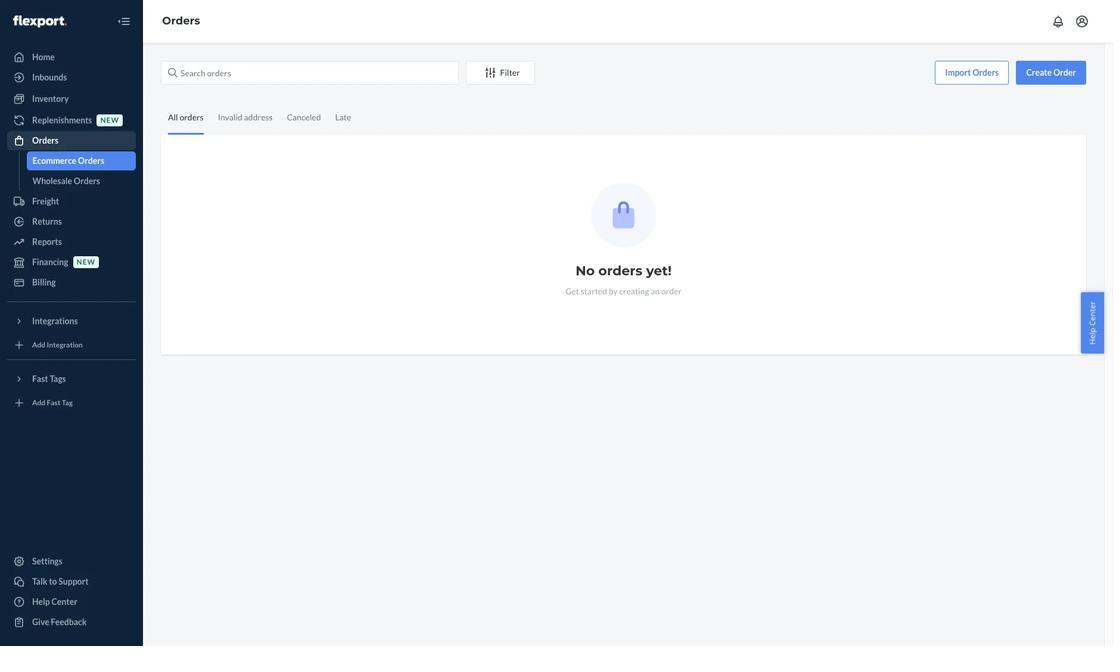 Task type: locate. For each thing, give the bounding box(es) containing it.
0 horizontal spatial new
[[77, 258, 95, 267]]

get started by creating an order
[[566, 286, 682, 296]]

close navigation image
[[117, 14, 131, 29]]

1 vertical spatial center
[[52, 597, 77, 607]]

0 vertical spatial orders
[[180, 112, 204, 122]]

search image
[[168, 68, 178, 78]]

0 vertical spatial new
[[100, 116, 119, 125]]

orders link
[[162, 14, 200, 28], [7, 131, 136, 150]]

0 vertical spatial help center
[[1088, 302, 1099, 345]]

ecommerce
[[32, 156, 76, 166]]

orders right import
[[973, 67, 1000, 78]]

reports link
[[7, 233, 136, 252]]

give
[[32, 617, 49, 627]]

open notifications image
[[1052, 14, 1066, 29]]

freight link
[[7, 192, 136, 211]]

0 vertical spatial fast
[[32, 374, 48, 384]]

fast left tags
[[32, 374, 48, 384]]

fast left tag
[[47, 399, 60, 408]]

integration
[[47, 341, 83, 350]]

wholesale
[[32, 176, 72, 186]]

0 horizontal spatial center
[[52, 597, 77, 607]]

1 horizontal spatial orders link
[[162, 14, 200, 28]]

order
[[1054, 67, 1077, 78]]

add
[[32, 341, 45, 350], [32, 399, 45, 408]]

1 horizontal spatial help
[[1088, 328, 1099, 345]]

1 vertical spatial help
[[32, 597, 50, 607]]

fast inside dropdown button
[[32, 374, 48, 384]]

1 horizontal spatial new
[[100, 116, 119, 125]]

1 horizontal spatial help center
[[1088, 302, 1099, 345]]

1 vertical spatial add
[[32, 399, 45, 408]]

orders for all
[[180, 112, 204, 122]]

new for replenishments
[[100, 116, 119, 125]]

tags
[[50, 374, 66, 384]]

yet!
[[647, 263, 672, 279]]

orders link up search image
[[162, 14, 200, 28]]

inbounds
[[32, 72, 67, 82]]

1 horizontal spatial orders
[[599, 263, 643, 279]]

fast
[[32, 374, 48, 384], [47, 399, 60, 408]]

help center
[[1088, 302, 1099, 345], [32, 597, 77, 607]]

orders
[[162, 14, 200, 28], [973, 67, 1000, 78], [32, 135, 59, 145], [78, 156, 104, 166], [74, 176, 100, 186]]

orders for import orders
[[973, 67, 1000, 78]]

all
[[168, 112, 178, 122]]

help
[[1088, 328, 1099, 345], [32, 597, 50, 607]]

help inside button
[[1088, 328, 1099, 345]]

1 vertical spatial help center
[[32, 597, 77, 607]]

1 horizontal spatial center
[[1088, 302, 1099, 326]]

orders right all
[[180, 112, 204, 122]]

center inside button
[[1088, 302, 1099, 326]]

orders for ecommerce orders
[[78, 156, 104, 166]]

invalid address
[[218, 112, 273, 122]]

orders for no
[[599, 263, 643, 279]]

1 add from the top
[[32, 341, 45, 350]]

import
[[946, 67, 972, 78]]

new down reports link
[[77, 258, 95, 267]]

wholesale orders link
[[27, 172, 136, 191]]

talk to support button
[[7, 572, 136, 592]]

orders down ecommerce orders link
[[74, 176, 100, 186]]

new down inventory link
[[100, 116, 119, 125]]

feedback
[[51, 617, 87, 627]]

1 vertical spatial orders
[[599, 263, 643, 279]]

orders
[[180, 112, 204, 122], [599, 263, 643, 279]]

0 horizontal spatial orders link
[[7, 131, 136, 150]]

0 horizontal spatial help
[[32, 597, 50, 607]]

0 vertical spatial help
[[1088, 328, 1099, 345]]

import orders button
[[936, 61, 1010, 85]]

add left integration
[[32, 341, 45, 350]]

orders up search image
[[162, 14, 200, 28]]

orders up wholesale orders link
[[78, 156, 104, 166]]

create
[[1027, 67, 1053, 78]]

billing
[[32, 277, 56, 287]]

0 vertical spatial add
[[32, 341, 45, 350]]

1 vertical spatial orders link
[[7, 131, 136, 150]]

2 add from the top
[[32, 399, 45, 408]]

add down 'fast tags'
[[32, 399, 45, 408]]

new
[[100, 116, 119, 125], [77, 258, 95, 267]]

orders inside button
[[973, 67, 1000, 78]]

orders for wholesale orders
[[74, 176, 100, 186]]

by
[[609, 286, 618, 296]]

settings link
[[7, 552, 136, 571]]

integrations
[[32, 316, 78, 326]]

orders up get started by creating an order
[[599, 263, 643, 279]]

add for add fast tag
[[32, 399, 45, 408]]

0 vertical spatial orders link
[[162, 14, 200, 28]]

creating
[[620, 286, 650, 296]]

0 horizontal spatial orders
[[180, 112, 204, 122]]

orders link up ecommerce orders
[[7, 131, 136, 150]]

1 vertical spatial new
[[77, 258, 95, 267]]

center
[[1088, 302, 1099, 326], [52, 597, 77, 607]]

add fast tag
[[32, 399, 73, 408]]

invalid
[[218, 112, 243, 122]]

to
[[49, 577, 57, 587]]

inventory
[[32, 94, 69, 104]]

0 vertical spatial center
[[1088, 302, 1099, 326]]

an
[[651, 286, 660, 296]]

returns
[[32, 216, 62, 227]]



Task type: describe. For each thing, give the bounding box(es) containing it.
add fast tag link
[[7, 394, 136, 413]]

add for add integration
[[32, 341, 45, 350]]

filter button
[[466, 61, 535, 85]]

no orders yet!
[[576, 263, 672, 279]]

1 vertical spatial fast
[[47, 399, 60, 408]]

talk
[[32, 577, 47, 587]]

wholesale orders
[[32, 176, 100, 186]]

open account menu image
[[1076, 14, 1090, 29]]

Search orders text field
[[161, 61, 459, 85]]

get
[[566, 286, 579, 296]]

give feedback button
[[7, 613, 136, 632]]

create order
[[1027, 67, 1077, 78]]

ecommerce orders
[[32, 156, 104, 166]]

billing link
[[7, 273, 136, 292]]

inbounds link
[[7, 68, 136, 87]]

empty list image
[[592, 182, 657, 247]]

integrations button
[[7, 312, 136, 331]]

home
[[32, 52, 55, 62]]

filter
[[500, 67, 520, 78]]

fast tags
[[32, 374, 66, 384]]

returns link
[[7, 212, 136, 231]]

tag
[[62, 399, 73, 408]]

0 horizontal spatial help center
[[32, 597, 77, 607]]

financing
[[32, 257, 68, 267]]

order
[[662, 286, 682, 296]]

late
[[335, 112, 351, 122]]

give feedback
[[32, 617, 87, 627]]

new for financing
[[77, 258, 95, 267]]

inventory link
[[7, 89, 136, 109]]

help center button
[[1082, 293, 1105, 354]]

replenishments
[[32, 115, 92, 125]]

import orders
[[946, 67, 1000, 78]]

ecommerce orders link
[[27, 151, 136, 171]]

settings
[[32, 556, 63, 566]]

add integration link
[[7, 336, 136, 355]]

add integration
[[32, 341, 83, 350]]

freight
[[32, 196, 59, 206]]

support
[[59, 577, 89, 587]]

no
[[576, 263, 595, 279]]

all orders
[[168, 112, 204, 122]]

help center inside button
[[1088, 302, 1099, 345]]

address
[[244, 112, 273, 122]]

home link
[[7, 48, 136, 67]]

flexport logo image
[[13, 15, 67, 27]]

talk to support
[[32, 577, 89, 587]]

orders up ecommerce
[[32, 135, 59, 145]]

create order link
[[1017, 61, 1087, 85]]

fast tags button
[[7, 370, 136, 389]]

reports
[[32, 237, 62, 247]]

canceled
[[287, 112, 321, 122]]

started
[[581, 286, 608, 296]]

help center link
[[7, 593, 136, 612]]



Task type: vqa. For each thing, say whether or not it's contained in the screenshot.
the 13
no



